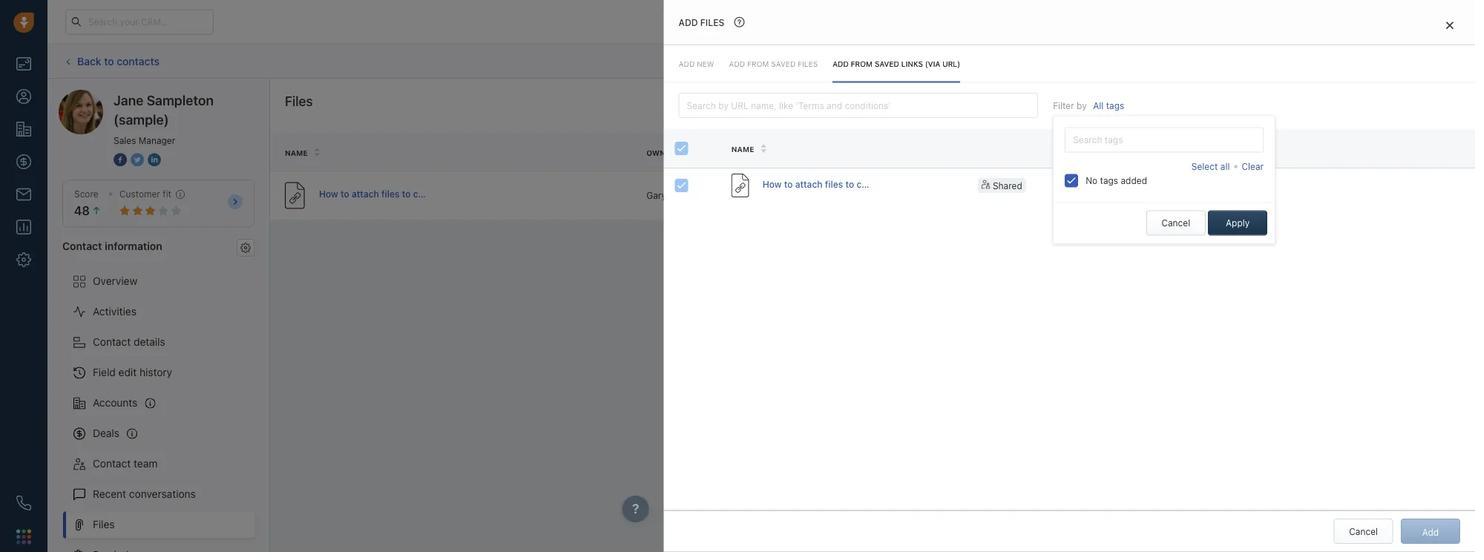 Task type: vqa. For each thing, say whether or not it's contained in the screenshot.
+ Add task associated with 18
no



Task type: locate. For each thing, give the bounding box(es) containing it.
0 horizontal spatial cancel
[[1162, 218, 1191, 228]]

tags up all
[[1220, 144, 1240, 153]]

cancel button
[[1146, 211, 1206, 236], [1334, 519, 1393, 544]]

manager
[[139, 135, 175, 145]]

files up search by url name, like 'terms and conditions' text box
[[798, 59, 818, 68]]

1 vertical spatial contact
[[93, 336, 131, 348]]

how inside tab panel
[[763, 179, 782, 189]]

2 saved from the left
[[875, 59, 899, 68]]

1 horizontal spatial 4
[[1081, 180, 1087, 191]]

from for add from saved links (via url)
[[851, 59, 873, 68]]

1 horizontal spatial files
[[825, 179, 843, 189]]

0 horizontal spatial how to attach files to contacts?
[[319, 189, 455, 199]]

added
[[1084, 145, 1112, 153], [1008, 148, 1035, 157]]

saved
[[771, 59, 796, 68], [875, 59, 899, 68]]

add from saved files link
[[729, 45, 818, 83]]

cancel for the leftmost the cancel button
[[1162, 218, 1191, 228]]

from for add from saved files
[[747, 59, 769, 68]]

history
[[140, 366, 172, 379]]

tags right the 'all'
[[1106, 100, 1125, 111]]

tab list
[[664, 45, 1475, 83]]

0 vertical spatial files
[[285, 93, 313, 109]]

4 days ago inside dialog
[[1081, 180, 1127, 191]]

0 vertical spatial contact
[[62, 240, 102, 252]]

2 vertical spatial contact
[[93, 458, 131, 470]]

ago left click at the top right of the page
[[1111, 180, 1127, 191]]

added on up no tags added
[[1084, 145, 1125, 153]]

name
[[732, 145, 754, 153], [285, 148, 308, 157]]

back
[[77, 55, 101, 67]]

0 horizontal spatial files
[[700, 17, 725, 28]]

1 vertical spatial files
[[798, 59, 818, 68]]

0 horizontal spatial added
[[1008, 148, 1035, 157]]

deals
[[93, 427, 119, 439]]

contact details
[[93, 336, 165, 348]]

how
[[763, 179, 782, 189], [319, 189, 338, 199]]

add right 'new'
[[729, 59, 745, 68]]

edit
[[118, 366, 137, 379]]

tags
[[1106, 100, 1125, 111], [1100, 175, 1118, 186]]

no
[[1086, 175, 1098, 186]]

dialog
[[664, 0, 1475, 552]]

48
[[74, 204, 90, 218]]

recent
[[93, 488, 126, 500]]

click to add
[[1129, 186, 1179, 197]]

Search tags text field
[[1065, 127, 1264, 153]]

from down question circled image
[[747, 59, 769, 68]]

tags up the added
[[1129, 148, 1149, 156]]

1 horizontal spatial 4 days ago
[[1081, 180, 1127, 191]]

ago
[[1111, 180, 1127, 191], [1038, 190, 1054, 201]]

0 horizontal spatial added on
[[1008, 148, 1049, 157]]

0 horizontal spatial contacts?
[[413, 189, 455, 199]]

add new
[[679, 59, 714, 68]]

contacts?
[[857, 179, 899, 189], [413, 189, 455, 199]]

how for how to attach files to contacts? link to the left
[[319, 189, 338, 199]]

tab panel
[[664, 0, 1475, 552]]

twitter circled image
[[131, 151, 144, 167]]

files inside dialog
[[825, 179, 843, 189]]

back to contacts link
[[62, 50, 160, 73]]

1 horizontal spatial from
[[851, 59, 873, 68]]

added up shared
[[1008, 148, 1035, 157]]

Search your CRM... text field
[[65, 9, 214, 35]]

1 saved from the left
[[771, 59, 796, 68]]

files left question circled image
[[700, 17, 725, 28]]

2 from from the left
[[851, 59, 873, 68]]

how to attach files to contacts? for the rightmost how to attach files to contacts? link
[[763, 179, 899, 189]]

1 vertical spatial cancel
[[1349, 526, 1378, 537]]

how to attach files to contacts? link
[[763, 178, 899, 193], [319, 188, 455, 203]]

0 horizontal spatial how
[[319, 189, 338, 199]]

tab panel containing add files
[[664, 0, 1475, 552]]

files
[[825, 179, 843, 189], [381, 189, 400, 199]]

jane
[[114, 92, 144, 108]]

select
[[1192, 161, 1218, 171]]

clear
[[1242, 161, 1264, 171]]

mng settings image
[[240, 243, 251, 253]]

1 from from the left
[[747, 59, 769, 68]]

1 vertical spatial tags
[[1100, 175, 1118, 186]]

1 horizontal spatial how
[[763, 179, 782, 189]]

0 horizontal spatial days
[[1016, 190, 1036, 201]]

files inside tab list
[[798, 59, 818, 68]]

1 horizontal spatial cancel
[[1349, 526, 1378, 537]]

1 horizontal spatial name
[[732, 145, 754, 153]]

1 horizontal spatial added on
[[1084, 145, 1125, 153]]

filter by all tags
[[1053, 100, 1125, 111]]

contacts? for the rightmost how to attach files to contacts? link
[[857, 179, 899, 189]]

days
[[1089, 180, 1109, 191], [1016, 190, 1036, 201]]

tags right no on the right
[[1100, 175, 1118, 186]]

add from saved links (via url)
[[833, 59, 960, 68]]

contacts? inside dialog
[[857, 179, 899, 189]]

name inside tab panel
[[732, 145, 754, 153]]

add new link
[[679, 45, 714, 83]]

cancel
[[1162, 218, 1191, 228], [1349, 526, 1378, 537]]

contact down 48
[[62, 240, 102, 252]]

0 vertical spatial cancel button
[[1146, 211, 1206, 236]]

contact down activities on the left of page
[[93, 336, 131, 348]]

attach for how to attach files to contacts? link to the left
[[352, 189, 379, 199]]

from
[[747, 59, 769, 68], [851, 59, 873, 68]]

on
[[1114, 145, 1125, 153], [1037, 148, 1049, 157]]

0 horizontal spatial name
[[285, 148, 308, 157]]

1 horizontal spatial tags
[[1220, 144, 1240, 153]]

1 horizontal spatial cancel button
[[1334, 519, 1393, 544]]

saved inside add from saved files link
[[771, 59, 796, 68]]

accounts
[[93, 397, 138, 409]]

add up add new
[[679, 17, 698, 28]]

information
[[105, 240, 162, 252]]

files
[[700, 17, 725, 28], [798, 59, 818, 68]]

add up search by url name, like 'terms and conditions' text box
[[833, 59, 849, 68]]

contact up the recent
[[93, 458, 131, 470]]

details
[[134, 336, 165, 348]]

owner
[[647, 148, 676, 157]]

email button
[[871, 49, 924, 74]]

0 horizontal spatial tags
[[1129, 148, 1149, 156]]

1 horizontal spatial attach
[[795, 179, 823, 189]]

add
[[679, 17, 698, 28], [679, 59, 695, 68], [729, 59, 745, 68], [833, 59, 849, 68]]

0 horizontal spatial attach
[[352, 189, 379, 199]]

1 horizontal spatial added
[[1084, 145, 1112, 153]]

call
[[954, 56, 969, 66]]

0 horizontal spatial from
[[747, 59, 769, 68]]

1 horizontal spatial on
[[1114, 145, 1125, 153]]

cancel for the cancel button to the bottom
[[1349, 526, 1378, 537]]

attach
[[795, 179, 823, 189], [352, 189, 379, 199]]

0 vertical spatial files
[[700, 17, 725, 28]]

conversations
[[129, 488, 196, 500]]

4 inside tab panel
[[1081, 180, 1087, 191]]

saved inside add from saved links (via url) link
[[875, 59, 899, 68]]

add files
[[679, 17, 725, 28]]

add left 'new'
[[679, 59, 695, 68]]

4 days ago
[[1081, 180, 1127, 191], [1008, 190, 1054, 201]]

add
[[1163, 186, 1179, 197]]

added on
[[1084, 145, 1125, 153], [1008, 148, 1049, 157]]

0 horizontal spatial 4 days ago
[[1008, 190, 1054, 201]]

attach inside tab panel
[[795, 179, 823, 189]]

0 horizontal spatial files
[[381, 189, 400, 199]]

file type
[[767, 148, 805, 157]]

to
[[104, 55, 114, 67], [784, 179, 793, 189], [846, 179, 854, 189], [1152, 186, 1160, 197], [341, 189, 349, 199], [402, 189, 411, 199]]

how to attach files to contacts? inside dialog
[[763, 179, 899, 189]]

1 horizontal spatial contacts?
[[857, 179, 899, 189]]

1 horizontal spatial saved
[[875, 59, 899, 68]]

1 horizontal spatial how to attach files to contacts?
[[763, 179, 899, 189]]

no tags added
[[1086, 175, 1147, 186]]

0 horizontal spatial files
[[93, 518, 115, 531]]

phone image
[[16, 496, 31, 511]]

how to attach files to contacts?
[[763, 179, 899, 189], [319, 189, 455, 199]]

contact
[[62, 240, 102, 252], [93, 336, 131, 348], [93, 458, 131, 470]]

files
[[285, 93, 313, 109], [93, 518, 115, 531]]

question circled image
[[731, 12, 748, 32]]

4
[[1081, 180, 1087, 191], [1008, 190, 1014, 201]]

apply button
[[1208, 211, 1268, 236]]

overview
[[93, 275, 137, 287]]

sales
[[114, 135, 136, 145]]

0 vertical spatial cancel
[[1162, 218, 1191, 228]]

filter
[[1053, 100, 1074, 111]]

1 horizontal spatial ago
[[1111, 180, 1127, 191]]

tags
[[1220, 144, 1240, 153], [1129, 148, 1149, 156]]

0 vertical spatial tags
[[1106, 100, 1125, 111]]

add for add from saved links (via url)
[[833, 59, 849, 68]]

sales manager
[[114, 135, 175, 145]]

Search by URL name, like 'Terms and conditions' text field
[[679, 93, 1038, 118]]

1 horizontal spatial days
[[1089, 180, 1109, 191]]

apply
[[1226, 218, 1250, 228]]

added on up shared
[[1008, 148, 1049, 157]]

1 vertical spatial files
[[93, 518, 115, 531]]

added up no on the right
[[1084, 145, 1112, 153]]

clear link
[[1242, 160, 1264, 173]]

1 horizontal spatial files
[[798, 59, 818, 68]]

added
[[1121, 175, 1147, 186]]

recent conversations
[[93, 488, 196, 500]]

0 horizontal spatial saved
[[771, 59, 796, 68]]

from up search by url name, like 'terms and conditions' text box
[[851, 59, 873, 68]]

ago right shared
[[1038, 190, 1054, 201]]

add for add from saved files
[[729, 59, 745, 68]]



Task type: describe. For each thing, give the bounding box(es) containing it.
contacts
[[117, 55, 160, 67]]

on inside tab panel
[[1114, 145, 1125, 153]]

fit
[[163, 189, 171, 199]]

url)
[[943, 59, 960, 68]]

select all link
[[1192, 160, 1230, 173]]

all tags link
[[1093, 100, 1125, 111]]

all
[[1093, 100, 1104, 111]]

close image
[[1446, 21, 1454, 29]]

new
[[697, 59, 714, 68]]

how for the rightmost how to attach files to contacts? link
[[763, 179, 782, 189]]

(sample)
[[114, 111, 169, 127]]

0 horizontal spatial how to attach files to contacts? link
[[319, 188, 455, 203]]

back to contacts
[[77, 55, 160, 67]]

add for add files
[[679, 17, 698, 28]]

type
[[785, 148, 805, 157]]

files for the rightmost how to attach files to contacts? link
[[825, 179, 843, 189]]

add for add new
[[679, 59, 695, 68]]

links
[[902, 59, 923, 68]]

contact information
[[62, 240, 162, 252]]

1 horizontal spatial files
[[285, 93, 313, 109]]

customer
[[119, 189, 160, 199]]

(via
[[925, 59, 940, 68]]

score
[[74, 189, 98, 199]]

call button
[[931, 49, 977, 74]]

by
[[1077, 100, 1087, 111]]

48 button
[[74, 204, 102, 218]]

how to attach files to contacts? for how to attach files to contacts? link to the left
[[319, 189, 455, 199]]

contact for contact team
[[93, 458, 131, 470]]

added on inside tab panel
[[1084, 145, 1125, 153]]

file
[[767, 148, 783, 157]]

0 horizontal spatial cancel button
[[1146, 211, 1206, 236]]

0 horizontal spatial 4
[[1008, 190, 1014, 201]]

customer fit
[[119, 189, 171, 199]]

gary
[[647, 190, 666, 201]]

tab list containing add new
[[664, 45, 1475, 83]]

contact for contact information
[[62, 240, 102, 252]]

email
[[893, 56, 916, 66]]

orlando
[[669, 190, 702, 201]]

1 vertical spatial cancel button
[[1334, 519, 1393, 544]]

linkedin circled image
[[148, 151, 161, 167]]

phone element
[[9, 488, 39, 518]]

sampleton
[[147, 92, 214, 108]]

saved for links
[[875, 59, 899, 68]]

attach for the rightmost how to attach files to contacts? link
[[795, 179, 823, 189]]

contact for contact details
[[93, 336, 131, 348]]

field edit history
[[93, 366, 172, 379]]

field
[[93, 366, 116, 379]]

link
[[767, 190, 784, 201]]

saved for files
[[771, 59, 796, 68]]

select all
[[1192, 161, 1230, 171]]

shared
[[993, 180, 1023, 191]]

gary orlando
[[647, 190, 702, 201]]

0 horizontal spatial ago
[[1038, 190, 1054, 201]]

jane sampleton (sample)
[[114, 92, 214, 127]]

ago inside tab panel
[[1111, 180, 1127, 191]]

team
[[134, 458, 158, 470]]

freshworks switcher image
[[16, 529, 31, 544]]

all
[[1221, 161, 1230, 171]]

contacts? for how to attach files to contacts? link to the left
[[413, 189, 455, 199]]

dialog containing add files
[[664, 0, 1475, 552]]

add from saved files
[[729, 59, 818, 68]]

call link
[[931, 49, 977, 74]]

days inside dialog
[[1089, 180, 1109, 191]]

1 horizontal spatial how to attach files to contacts? link
[[763, 178, 899, 193]]

add from saved links (via url) link
[[833, 45, 960, 83]]

0 horizontal spatial on
[[1037, 148, 1049, 157]]

facebook circled image
[[114, 151, 127, 167]]

contact team
[[93, 458, 158, 470]]

files for how to attach files to contacts? link to the left
[[381, 189, 400, 199]]

added inside tab panel
[[1084, 145, 1112, 153]]

click
[[1129, 186, 1149, 197]]

activities
[[93, 305, 137, 318]]



